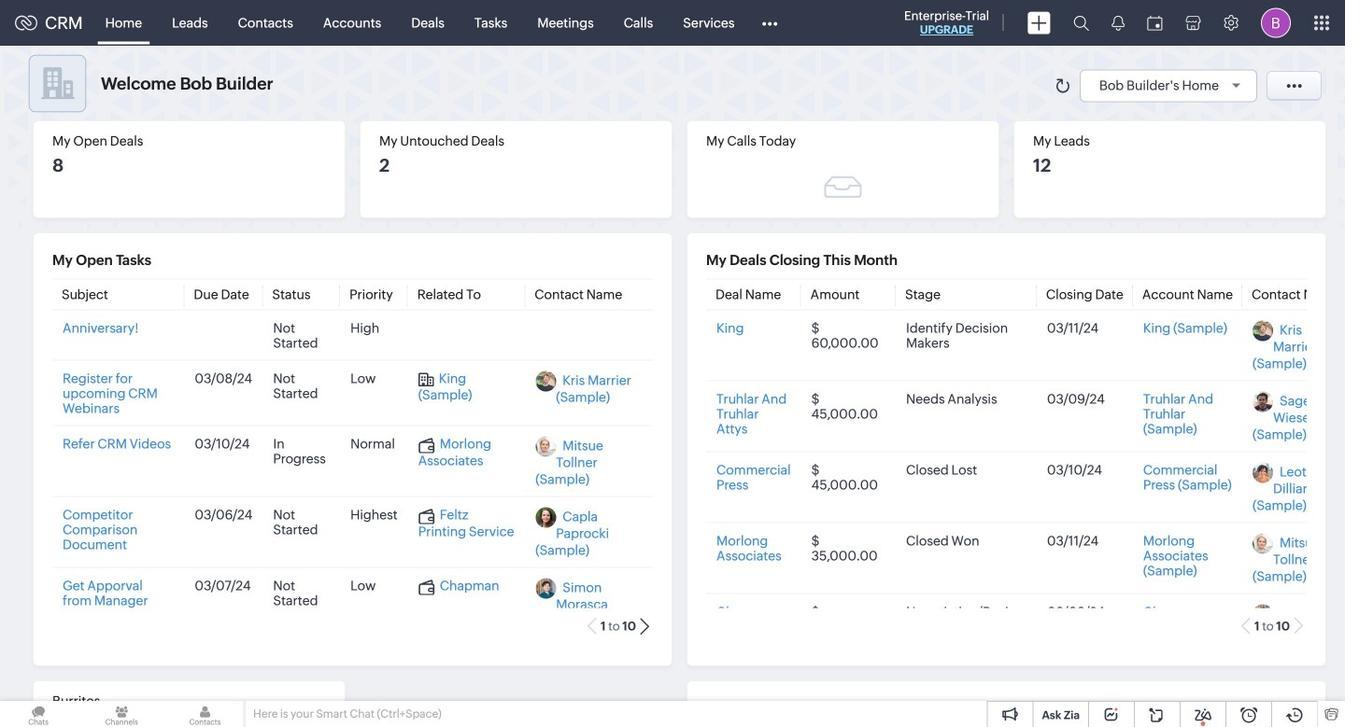 Task type: locate. For each thing, give the bounding box(es) containing it.
channels image
[[83, 702, 160, 728]]

calendar image
[[1147, 15, 1163, 30]]

chats image
[[0, 702, 77, 728]]

create menu element
[[1016, 0, 1062, 45]]

contacts image
[[167, 702, 243, 728]]



Task type: vqa. For each thing, say whether or not it's contained in the screenshot.
Contact Name link related to Related To
no



Task type: describe. For each thing, give the bounding box(es) containing it.
logo image
[[15, 15, 37, 30]]

profile image
[[1261, 8, 1291, 38]]

Other Modules field
[[750, 8, 790, 38]]

search element
[[1062, 0, 1101, 46]]

create menu image
[[1028, 12, 1051, 34]]

search image
[[1073, 15, 1089, 31]]

profile element
[[1250, 0, 1302, 45]]

signals element
[[1101, 0, 1136, 46]]

signals image
[[1112, 15, 1125, 31]]



